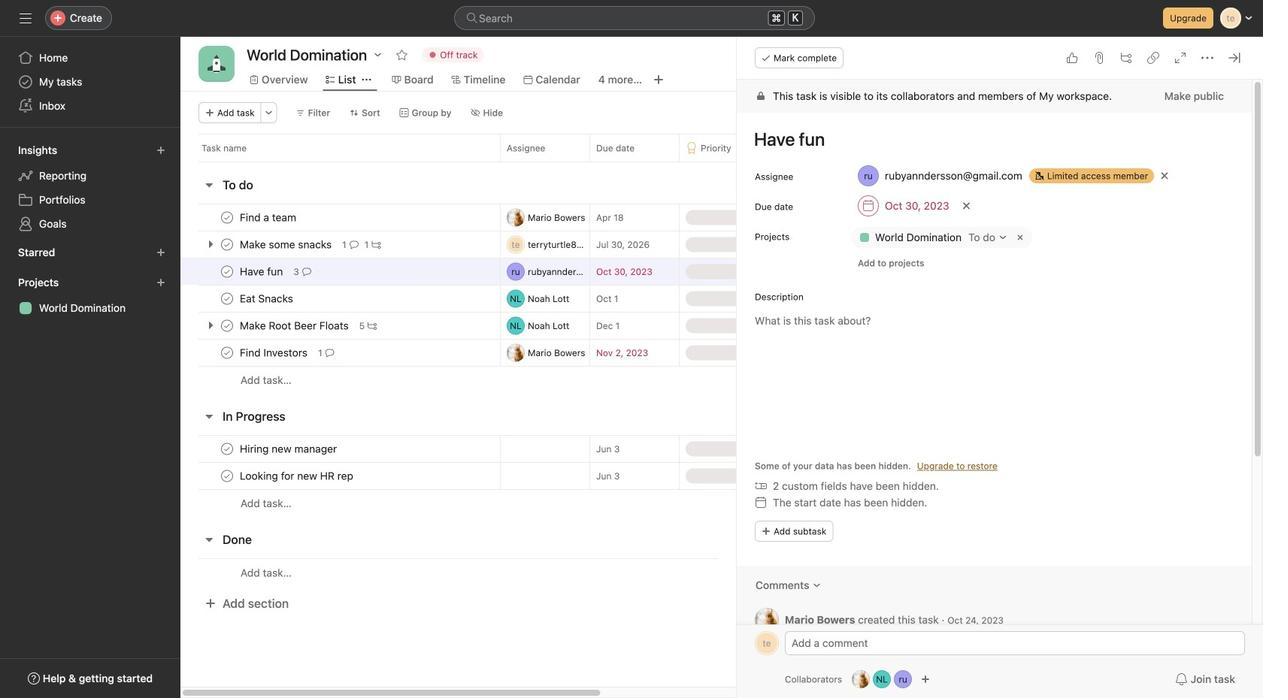 Task type: vqa. For each thing, say whether or not it's contained in the screenshot.
you inside the Set Notification Defaults To Future Projects You Are A Member Of. You Can Change Settings For Any Individual Projects, Those Won'T Be Overridden By The Defaults.
no



Task type: locate. For each thing, give the bounding box(es) containing it.
1 vertical spatial mark complete checkbox
[[218, 236, 236, 254]]

mark complete image inside hiring new manager cell
[[218, 440, 236, 458]]

expand subtask list for the task make some snacks image
[[205, 238, 217, 250]]

task name text field inside find investors cell
[[237, 346, 312, 361]]

mark complete image for find investors cell
[[218, 344, 236, 362]]

row
[[180, 134, 914, 162], [199, 161, 895, 162], [180, 204, 914, 232], [180, 231, 914, 259], [180, 258, 914, 286], [180, 285, 914, 313], [180, 312, 914, 340], [180, 339, 914, 367], [180, 366, 914, 394], [180, 435, 914, 463], [180, 462, 914, 490], [180, 490, 914, 517], [180, 559, 914, 587]]

mark complete image inside eat snacks cell
[[218, 290, 236, 308]]

4 mark complete image from the top
[[218, 440, 236, 458]]

mark complete checkbox for task name text field in the looking for new hr rep cell
[[218, 467, 236, 485]]

2 mark complete checkbox from the top
[[218, 236, 236, 254]]

1 comment image
[[349, 240, 358, 249], [325, 349, 334, 358]]

5 task name text field from the top
[[237, 346, 312, 361]]

Task name text field
[[237, 210, 301, 225], [237, 237, 336, 252], [237, 291, 298, 306], [237, 318, 353, 333], [237, 346, 312, 361], [237, 442, 342, 457], [237, 469, 358, 484]]

mark complete checkbox inside the make some snacks "cell"
[[218, 236, 236, 254]]

full screen image
[[1175, 52, 1187, 64]]

None field
[[454, 6, 815, 30]]

task name text field inside hiring new manager cell
[[237, 442, 342, 457]]

find investors cell
[[180, 339, 500, 367]]

2 collapse task list for this group image from the top
[[203, 411, 215, 423]]

3 mark complete image from the top
[[218, 344, 236, 362]]

Mark complete checkbox
[[218, 263, 236, 281], [218, 290, 236, 308], [218, 317, 236, 335], [218, 344, 236, 362], [218, 440, 236, 458]]

main content
[[737, 80, 1252, 699]]

5 mark complete checkbox from the top
[[218, 440, 236, 458]]

1 vertical spatial collapse task list for this group image
[[203, 411, 215, 423]]

3 mark complete image from the top
[[218, 317, 236, 335]]

new project or portfolio image
[[156, 278, 165, 287]]

4 mark complete checkbox from the top
[[218, 344, 236, 362]]

7 task name text field from the top
[[237, 469, 358, 484]]

mark complete checkbox for eat snacks cell
[[218, 290, 236, 308]]

task name text field down task name text box
[[237, 291, 298, 306]]

task name text field inside looking for new hr rep cell
[[237, 469, 358, 484]]

3 mark complete checkbox from the top
[[218, 317, 236, 335]]

task name text field down hiring new manager cell
[[237, 469, 358, 484]]

mark complete checkbox inside eat snacks cell
[[218, 290, 236, 308]]

header to do tree grid
[[180, 204, 914, 394]]

task name text field up looking for new hr rep cell
[[237, 442, 342, 457]]

Mark complete checkbox
[[218, 209, 236, 227], [218, 236, 236, 254], [218, 467, 236, 485]]

projects element
[[0, 269, 180, 323]]

collapse task list for this group image for hiring new manager cell
[[203, 411, 215, 423]]

0 vertical spatial collapse task list for this group image
[[203, 179, 215, 191]]

comments image
[[813, 581, 822, 590]]

3 comments image
[[302, 267, 311, 276]]

4 mark complete image from the top
[[218, 467, 236, 485]]

mark complete image inside have fun cell
[[218, 263, 236, 281]]

0 vertical spatial mark complete checkbox
[[218, 209, 236, 227]]

2 vertical spatial mark complete checkbox
[[218, 467, 236, 485]]

new insights image
[[156, 146, 165, 155]]

6 task name text field from the top
[[237, 442, 342, 457]]

task name text field up 3 comments icon
[[237, 237, 336, 252]]

main content inside have fun dialog
[[737, 80, 1252, 699]]

2 mark complete checkbox from the top
[[218, 290, 236, 308]]

3 mark complete checkbox from the top
[[218, 467, 236, 485]]

mark complete image
[[218, 209, 236, 227], [218, 263, 236, 281], [218, 317, 236, 335], [218, 440, 236, 458]]

1 add or remove collaborators image from the left
[[873, 671, 891, 689]]

more actions for this task image
[[1202, 52, 1214, 64]]

global element
[[0, 37, 180, 127]]

task name text field down make root beer floats cell
[[237, 346, 312, 361]]

2 task name text field from the top
[[237, 237, 336, 252]]

task name text field up task name text box
[[237, 210, 301, 225]]

remove image
[[1014, 232, 1026, 244]]

attachments: add a file to this task, have fun image
[[1093, 52, 1105, 64]]

1 comment image left "1 subtask" image at top left
[[349, 240, 358, 249]]

mark complete checkbox inside have fun cell
[[218, 263, 236, 281]]

mark complete checkbox inside make root beer floats cell
[[218, 317, 236, 335]]

1 mark complete checkbox from the top
[[218, 209, 236, 227]]

collapse task list for this group image
[[203, 534, 215, 546]]

mark complete checkbox inside find a team cell
[[218, 209, 236, 227]]

0 horizontal spatial add or remove collaborators image
[[852, 671, 870, 689]]

mark complete checkbox inside looking for new hr rep cell
[[218, 467, 236, 485]]

Task Name text field
[[744, 122, 1234, 156]]

mark complete checkbox inside find investors cell
[[218, 344, 236, 362]]

task name text field for hiring new manager cell
[[237, 442, 342, 457]]

1 task name text field from the top
[[237, 210, 301, 225]]

1 mark complete image from the top
[[218, 236, 236, 254]]

1 comment image down make root beer floats cell
[[325, 349, 334, 358]]

mark complete image inside find a team cell
[[218, 209, 236, 227]]

0 horizontal spatial add or remove collaborators image
[[873, 671, 891, 689]]

mark complete image inside find investors cell
[[218, 344, 236, 362]]

eat snacks cell
[[180, 285, 500, 313]]

1 collapse task list for this group image from the top
[[203, 179, 215, 191]]

task name text field for looking for new hr rep cell
[[237, 469, 358, 484]]

1 horizontal spatial 1 comment image
[[349, 240, 358, 249]]

mark complete checkbox inside hiring new manager cell
[[218, 440, 236, 458]]

task name text field up find investors cell
[[237, 318, 353, 333]]

add items to starred image
[[156, 248, 165, 257]]

2 mark complete image from the top
[[218, 263, 236, 281]]

have fun dialog
[[737, 37, 1263, 699]]

collapse task list for this group image
[[203, 179, 215, 191], [203, 411, 215, 423]]

1 mark complete image from the top
[[218, 209, 236, 227]]

mark complete checkbox for hiring new manager cell
[[218, 440, 236, 458]]

add or remove collaborators image
[[873, 671, 891, 689], [894, 671, 912, 689]]

3 task name text field from the top
[[237, 291, 298, 306]]

1 horizontal spatial add or remove collaborators image
[[894, 671, 912, 689]]

mark complete image for mark complete checkbox within find a team cell
[[218, 209, 236, 227]]

hiring new manager cell
[[180, 435, 500, 463]]

4 task name text field from the top
[[237, 318, 353, 333]]

0 horizontal spatial 1 comment image
[[325, 349, 334, 358]]

mark complete image inside looking for new hr rep cell
[[218, 467, 236, 485]]

task name text field inside eat snacks cell
[[237, 291, 298, 306]]

1 mark complete checkbox from the top
[[218, 263, 236, 281]]

mark complete image
[[218, 236, 236, 254], [218, 290, 236, 308], [218, 344, 236, 362], [218, 467, 236, 485]]

2 mark complete image from the top
[[218, 290, 236, 308]]

task name text field inside find a team cell
[[237, 210, 301, 225]]

looking for new hr rep cell
[[180, 462, 500, 490]]

add subtask image
[[1120, 52, 1132, 64]]

add or remove collaborators image
[[852, 671, 870, 689], [921, 675, 930, 684]]

mark complete image for mark complete option inside the have fun cell
[[218, 263, 236, 281]]



Task type: describe. For each thing, give the bounding box(es) containing it.
Search tasks, projects, and more text field
[[454, 6, 815, 30]]

1 horizontal spatial add or remove collaborators image
[[921, 675, 930, 684]]

1 vertical spatial 1 comment image
[[325, 349, 334, 358]]

close details image
[[1229, 52, 1241, 64]]

5 subtasks image
[[368, 321, 377, 330]]

insights element
[[0, 137, 180, 239]]

0 likes. click to like this task image
[[1066, 52, 1078, 64]]

open user profile image
[[755, 608, 779, 632]]

remove assignee image
[[1160, 171, 1169, 180]]

expand subtask list for the task make root beer floats image
[[205, 320, 217, 332]]

collapse task list for this group image for find a team cell
[[203, 179, 215, 191]]

mark complete image for mark complete option inside the make root beer floats cell
[[218, 317, 236, 335]]

rocket image
[[208, 55, 226, 73]]

find a team cell
[[180, 204, 500, 232]]

clear due date image
[[962, 202, 971, 211]]

mark complete image for mark complete option within the hiring new manager cell
[[218, 440, 236, 458]]

task name text field for find a team cell
[[237, 210, 301, 225]]

more actions image
[[264, 108, 273, 117]]

task name text field for eat snacks cell
[[237, 291, 298, 306]]

hide sidebar image
[[20, 12, 32, 24]]

mark complete image for eat snacks cell
[[218, 290, 236, 308]]

header in progress tree grid
[[180, 435, 914, 517]]

1 subtask image
[[372, 240, 381, 249]]

make some snacks cell
[[180, 231, 500, 259]]

tab actions image
[[362, 75, 371, 84]]

mark complete checkbox for task name text field within the find a team cell
[[218, 209, 236, 227]]

2 add or remove collaborators image from the left
[[894, 671, 912, 689]]

Task name text field
[[237, 264, 287, 279]]

0 vertical spatial 1 comment image
[[349, 240, 358, 249]]

task name text field inside the make some snacks "cell"
[[237, 237, 336, 252]]

task name text field inside make root beer floats cell
[[237, 318, 353, 333]]

mark complete image for looking for new hr rep cell
[[218, 467, 236, 485]]

add tab image
[[653, 74, 665, 86]]

task name text field for find investors cell
[[237, 346, 312, 361]]

mark complete checkbox for have fun cell
[[218, 263, 236, 281]]

copy task link image
[[1147, 52, 1160, 64]]

have fun cell
[[180, 258, 500, 286]]

make root beer floats cell
[[180, 312, 500, 340]]

mark complete checkbox for find investors cell
[[218, 344, 236, 362]]

add to starred image
[[396, 49, 408, 61]]



